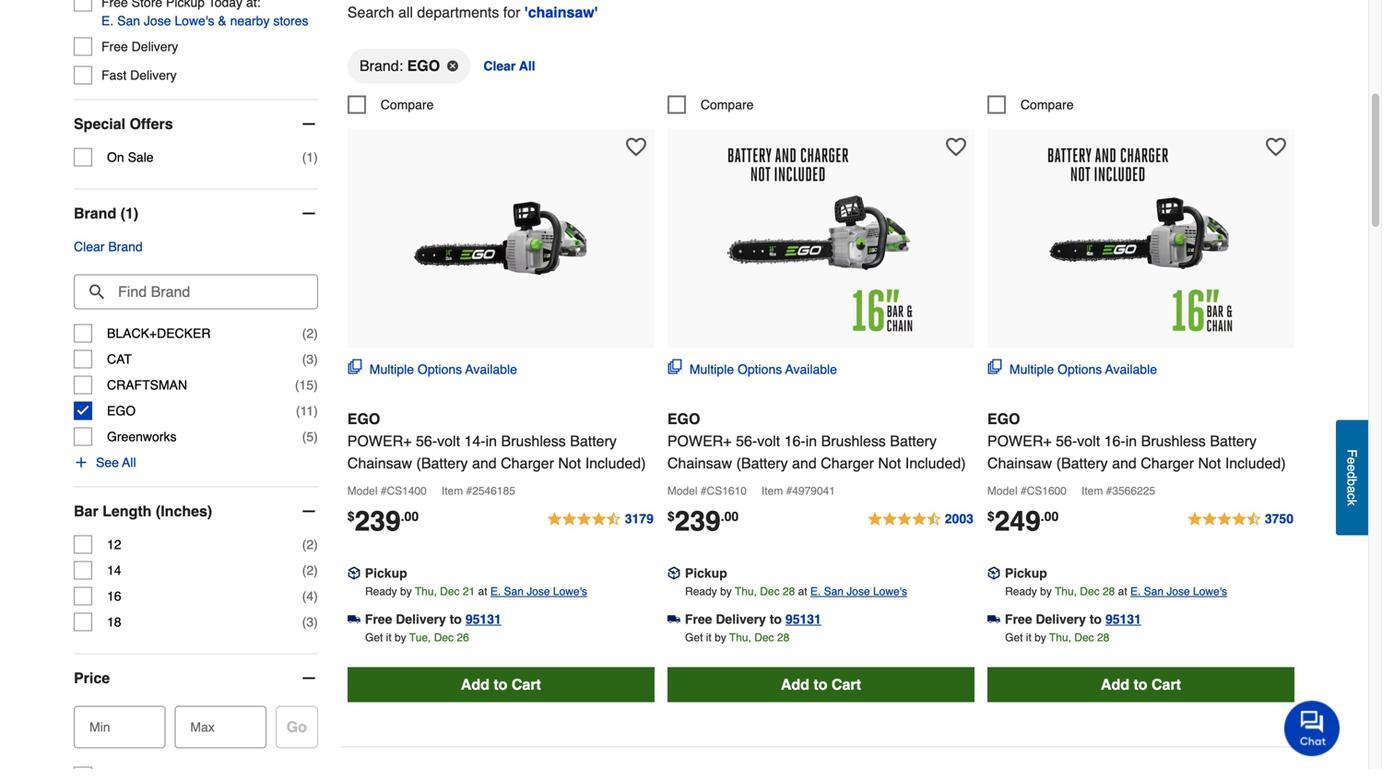 Task type: locate. For each thing, give the bounding box(es) containing it.
power+ up model # cs1600
[[988, 432, 1052, 449]]

1 95131 from the left
[[466, 612, 501, 627]]

model up 249
[[988, 484, 1018, 497]]

brand
[[74, 205, 116, 222], [108, 239, 143, 254]]

1 horizontal spatial multiple
[[690, 362, 734, 377]]

2 free delivery to 95131 from the left
[[685, 612, 822, 627]]

# for cs1400
[[381, 484, 387, 497]]

brushless for #3566225
[[1141, 432, 1206, 449]]

2 horizontal spatial .00
[[1041, 509, 1059, 524]]

0 horizontal spatial multiple options available link
[[347, 359, 517, 378]]

2 horizontal spatial options
[[1058, 362, 1102, 377]]

lowe's down "3179" 'button'
[[553, 585, 587, 598]]

239
[[355, 505, 401, 537], [675, 505, 721, 537]]

brand inside button
[[108, 239, 143, 254]]

0 horizontal spatial (battery
[[416, 455, 468, 472]]

2 horizontal spatial add to cart button
[[988, 667, 1295, 702]]

2 ready from the left
[[685, 585, 717, 598]]

1 ( 3 ) from the top
[[302, 352, 318, 367]]

( 4 )
[[302, 589, 318, 604]]

1 16- from the left
[[784, 432, 806, 449]]

not inside ego power+ 56-volt 14-in brushless battery chainsaw (battery and charger not included)
[[558, 455, 581, 472]]

search all departments for ' chainsaw '
[[347, 4, 598, 21]]

1 cart from the left
[[512, 676, 541, 693]]

1 actual price $239.00 element from the left
[[347, 505, 419, 537]]

special offers
[[74, 115, 173, 132]]

delivery
[[132, 39, 178, 54], [130, 68, 177, 83], [396, 612, 446, 627], [716, 612, 766, 627], [1036, 612, 1086, 627]]

0 horizontal spatial ready
[[365, 585, 397, 598]]

pickup right pickup image
[[685, 566, 727, 580]]

all right see
[[122, 455, 136, 470]]

$ right 3179
[[668, 509, 675, 524]]

1 horizontal spatial .00
[[721, 509, 739, 524]]

e up b
[[1345, 464, 1360, 471]]

1 charger from the left
[[501, 455, 554, 472]]

model left cs1400
[[347, 484, 378, 497]]

0 vertical spatial ( 3 )
[[302, 352, 318, 367]]

95131 for truck filled image associated with get it by tue, dec 26
[[466, 612, 501, 627]]

1 free delivery to 95131 from the left
[[365, 612, 501, 627]]

3179 button
[[547, 508, 655, 531]]

4.5 stars image containing 3750
[[1187, 508, 1295, 531]]

1 vertical spatial 2
[[306, 537, 314, 552]]

model for model # cs1600
[[988, 484, 1018, 497]]

item inside the "item #4979041" button
[[762, 484, 783, 497]]

list box containing brand:
[[347, 47, 1295, 95]]

3 ready from the left
[[1005, 585, 1037, 598]]

pickup for truck filled image for get it by thu, dec 28
[[685, 566, 727, 580]]

1 horizontal spatial multiple options available
[[690, 362, 837, 377]]

56- left 14-
[[416, 432, 437, 449]]

brushless up #4979041
[[821, 432, 886, 449]]

truck filled image
[[347, 613, 360, 626], [668, 613, 680, 626]]

actual price $239.00 element for 3179
[[347, 505, 419, 537]]

cart
[[512, 676, 541, 693], [832, 676, 861, 693], [1152, 676, 1181, 693]]

lowe's down the "3750" button
[[1193, 585, 1227, 598]]

2 available from the left
[[785, 362, 837, 377]]

1 horizontal spatial $
[[668, 509, 675, 524]]

in for item #4979041
[[806, 432, 817, 449]]

compare inside 5013103739 element
[[701, 97, 754, 112]]

not for #3566225
[[1198, 455, 1221, 472]]

3 power+ from the left
[[988, 432, 1052, 449]]

4.5 stars image containing 2003
[[867, 508, 975, 531]]

16- up item #4979041
[[784, 432, 806, 449]]

0 horizontal spatial pickup image
[[347, 567, 360, 580]]

3 # from the left
[[1021, 484, 1027, 497]]

minus image
[[300, 204, 318, 223], [300, 502, 318, 521]]

compare for 5000885881 element
[[1021, 97, 1074, 112]]

2 horizontal spatial and
[[1112, 455, 1137, 472]]

2 chainsaw from the left
[[668, 455, 732, 472]]

jose inside button
[[144, 13, 171, 28]]

1 horizontal spatial e. san jose lowe's button
[[811, 582, 907, 601]]

list box
[[347, 47, 1295, 95]]

actual price $239.00 element
[[347, 505, 419, 537], [668, 505, 739, 537]]

3 pickup from the left
[[1005, 566, 1047, 580]]

actual price $239.00 element down model # cs1610
[[668, 505, 739, 537]]

charger up #4979041
[[821, 455, 874, 472]]

95131 for truck filled image for get it by thu, dec 28
[[786, 612, 822, 627]]

lowe's
[[175, 13, 214, 28], [553, 585, 587, 598], [873, 585, 907, 598], [1193, 585, 1227, 598]]

56-
[[416, 432, 437, 449], [736, 432, 757, 449], [1056, 432, 1077, 449]]

(battery inside ego power+ 56-volt 14-in brushless battery chainsaw (battery and charger not included)
[[416, 455, 468, 472]]

included) inside ego power+ 56-volt 14-in brushless battery chainsaw (battery and charger not included)
[[585, 455, 646, 472]]

16- for #4979041
[[784, 432, 806, 449]]

0 horizontal spatial free delivery to 95131
[[365, 612, 501, 627]]

1 $ 239 .00 from the left
[[347, 505, 419, 537]]

)
[[314, 150, 318, 165], [314, 326, 318, 341], [314, 352, 318, 367], [314, 378, 318, 392], [314, 404, 318, 418], [314, 429, 318, 444], [314, 537, 318, 552], [314, 563, 318, 578], [314, 589, 318, 604], [314, 615, 318, 629]]

clear brand
[[74, 239, 143, 254]]

1 horizontal spatial all
[[519, 58, 535, 73]]

1 horizontal spatial charger
[[821, 455, 874, 472]]

2 horizontal spatial available
[[1106, 362, 1157, 377]]

1 horizontal spatial (battery
[[736, 455, 788, 472]]

included) up "3179" 'button'
[[585, 455, 646, 472]]

3 down ( 4 )
[[306, 615, 314, 629]]

clear all button
[[482, 47, 537, 84]]

0 horizontal spatial .00
[[401, 509, 419, 524]]

0 vertical spatial ( 2 )
[[302, 326, 318, 341]]

#2546185
[[466, 484, 515, 497]]

1 get from the left
[[365, 631, 383, 644]]

f e e d b a c k button
[[1336, 420, 1369, 535]]

minus image down 5
[[300, 502, 318, 521]]

2 volt from the left
[[757, 432, 780, 449]]

1 horizontal spatial 4.5 stars image
[[867, 508, 975, 531]]

clear right close circle filled image
[[484, 58, 516, 73]]

ego for model # cs1610
[[668, 410, 700, 427]]

truck filled image for get it by tue, dec 26
[[347, 613, 360, 626]]

1 horizontal spatial pickup image
[[988, 567, 1000, 580]]

and down 14-
[[472, 455, 497, 472]]

bar
[[74, 503, 98, 520]]

.00 down cs1400
[[401, 509, 419, 524]]

free delivery to 95131
[[365, 612, 501, 627], [685, 612, 822, 627], [1005, 612, 1142, 627]]

1 56- from the left
[[416, 432, 437, 449]]

1 horizontal spatial options
[[738, 362, 782, 377]]

0 horizontal spatial it
[[386, 631, 392, 644]]

ego power+ 56-volt 16-in brushless battery chainsaw (battery and charger not included) up #4979041
[[668, 410, 966, 472]]

0 horizontal spatial 56-
[[416, 432, 437, 449]]

free
[[101, 39, 128, 54], [365, 612, 392, 627], [685, 612, 712, 627], [1005, 612, 1032, 627]]

1 horizontal spatial power+
[[668, 432, 732, 449]]

multiple options available
[[370, 362, 517, 377], [690, 362, 837, 377], [1010, 362, 1157, 377]]

2 horizontal spatial ready
[[1005, 585, 1037, 598]]

2 for 14
[[306, 563, 314, 578]]

all inside button
[[122, 455, 136, 470]]

1 horizontal spatial 95131 button
[[786, 610, 822, 628]]

volt
[[437, 432, 460, 449], [757, 432, 780, 449], [1077, 432, 1100, 449]]

(battery up cs1600
[[1056, 455, 1108, 472]]

2 ( 3 ) from the top
[[302, 615, 318, 629]]

1 ego power+ 56-volt 16-in brushless battery chainsaw (battery and charger not included) from the left
[[668, 410, 966, 472]]

volt left 14-
[[437, 432, 460, 449]]

1 vertical spatial brand
[[108, 239, 143, 254]]

1 chainsaw from the left
[[347, 455, 412, 472]]

3 multiple from the left
[[1010, 362, 1054, 377]]

0 horizontal spatial $ 239 .00
[[347, 505, 419, 537]]

all down for
[[519, 58, 535, 73]]

jose for truck filled icon
[[1167, 585, 1190, 598]]

power+ up model # cs1610
[[668, 432, 732, 449]]

and for #3566225
[[1112, 455, 1137, 472]]

( for ego
[[296, 404, 300, 418]]

0 horizontal spatial brushless
[[501, 432, 566, 449]]

lowe's left &
[[175, 13, 214, 28]]

clear inside button
[[74, 239, 105, 254]]

model left cs1610
[[668, 484, 698, 497]]

3 charger from the left
[[1141, 455, 1194, 472]]

239 down "model # cs1400"
[[355, 505, 401, 537]]

0 horizontal spatial get
[[365, 631, 383, 644]]

(1)
[[121, 205, 139, 222]]

9 ) from the top
[[314, 589, 318, 604]]

e up d
[[1345, 457, 1360, 464]]

( for 18
[[302, 615, 306, 629]]

item for item #2546185
[[442, 484, 463, 497]]

1 # from the left
[[381, 484, 387, 497]]

2 horizontal spatial item
[[1082, 484, 1103, 497]]

1 horizontal spatial add to cart button
[[668, 667, 975, 702]]

$ 239 .00 down model # cs1610
[[668, 505, 739, 537]]

2 charger from the left
[[821, 455, 874, 472]]

1 horizontal spatial add to cart
[[781, 676, 861, 693]]

8 ) from the top
[[314, 563, 318, 578]]

minus image for brand
[[300, 204, 318, 223]]

2003 button
[[867, 508, 975, 531]]

2 horizontal spatial at
[[1118, 585, 1128, 598]]

2 horizontal spatial cart
[[1152, 676, 1181, 693]]

1 horizontal spatial #
[[701, 484, 707, 497]]

$ right 2003
[[988, 509, 995, 524]]

ego for model # cs1600
[[988, 410, 1020, 427]]

included) up 2003 button
[[905, 455, 966, 472]]

2 options from the left
[[738, 362, 782, 377]]

2 get from the left
[[685, 631, 703, 644]]

offers
[[130, 115, 173, 132]]

2 horizontal spatial not
[[1198, 455, 1221, 472]]

2 pickup from the left
[[685, 566, 727, 580]]

15
[[299, 378, 314, 392]]

not for #2546185
[[558, 455, 581, 472]]

0 horizontal spatial multiple options available
[[370, 362, 517, 377]]

volt up item #3566225
[[1077, 432, 1100, 449]]

e. inside button
[[101, 13, 114, 28]]

ready by thu, dec 28 at e. san jose lowe's for truck filled icon
[[1005, 585, 1227, 598]]

pickup up get it by tue, dec 26
[[365, 566, 407, 580]]

e. san jose lowe's button for pickup image
[[811, 582, 907, 601]]

charger for item #2546185
[[501, 455, 554, 472]]

3 add to cart button from the left
[[988, 667, 1295, 702]]

1 vertical spatial clear
[[74, 239, 105, 254]]

1 horizontal spatial and
[[792, 455, 817, 472]]

ego
[[407, 57, 440, 74], [107, 404, 136, 418], [347, 410, 380, 427], [668, 410, 700, 427], [988, 410, 1020, 427]]

# for cs1610
[[701, 484, 707, 497]]

( 3 ) for bar length (inches)
[[302, 615, 318, 629]]

2 vertical spatial ( 2 )
[[302, 563, 318, 578]]

minus image inside the bar length (inches) button
[[300, 502, 318, 521]]

$ for 2003
[[668, 509, 675, 524]]

$ inside $ 249 .00
[[988, 509, 995, 524]]

thu,
[[415, 585, 437, 598], [735, 585, 757, 598], [1055, 585, 1077, 598], [729, 631, 751, 644], [1049, 631, 1072, 644]]

e.
[[101, 13, 114, 28], [490, 585, 501, 598], [811, 585, 821, 598], [1131, 585, 1141, 598]]

and up item #4979041
[[792, 455, 817, 472]]

1 horizontal spatial compare
[[701, 97, 754, 112]]

item inside item #2546185 'button'
[[442, 484, 463, 497]]

3 free delivery to 95131 from the left
[[1005, 612, 1142, 627]]

battery up the "3750" button
[[1210, 432, 1257, 449]]

brand down the (1)
[[108, 239, 143, 254]]

95131
[[466, 612, 501, 627], [786, 612, 822, 627], [1106, 612, 1142, 627]]

chainsaw inside ego power+ 56-volt 14-in brushless battery chainsaw (battery and charger not included)
[[347, 455, 412, 472]]

chainsaw up model # cs1610
[[668, 455, 732, 472]]

1 3 from the top
[[306, 352, 314, 367]]

2 horizontal spatial (battery
[[1056, 455, 1108, 472]]

clear down brand (1)
[[74, 239, 105, 254]]

.00 inside $ 249 .00
[[1041, 509, 1059, 524]]

0 horizontal spatial ego power+ 56-volt 16-in brushless battery chainsaw (battery and charger not included)
[[668, 410, 966, 472]]

included) up the "3750" button
[[1225, 455, 1286, 472]]

2 compare from the left
[[701, 97, 754, 112]]

3 get from the left
[[1005, 631, 1023, 644]]

$ down "model # cs1400"
[[347, 509, 355, 524]]

1 multiple from the left
[[370, 362, 414, 377]]

clear inside "button"
[[484, 58, 516, 73]]

3 95131 button from the left
[[1106, 610, 1142, 628]]

2 horizontal spatial get
[[1005, 631, 1023, 644]]

2 2 from the top
[[306, 537, 314, 552]]

3 ( 2 ) from the top
[[302, 563, 318, 578]]

go
[[287, 718, 307, 736]]

249
[[995, 505, 1041, 537]]

a
[[1345, 486, 1360, 493]]

brand left the (1)
[[74, 205, 116, 222]]

not up 2003 button
[[878, 455, 901, 472]]

1 vertical spatial ( 2 )
[[302, 537, 318, 552]]

0 horizontal spatial cart
[[512, 676, 541, 693]]

3
[[306, 352, 314, 367], [306, 615, 314, 629]]

battery up "3179" 'button'
[[570, 432, 617, 449]]

by
[[400, 585, 412, 598], [720, 585, 732, 598], [1040, 585, 1052, 598], [395, 631, 406, 644], [715, 631, 726, 644], [1035, 631, 1046, 644]]

and up item #3566225
[[1112, 455, 1137, 472]]

3 included) from the left
[[1225, 455, 1286, 472]]

and
[[472, 455, 497, 472], [792, 455, 817, 472], [1112, 455, 1137, 472]]

1 horizontal spatial free delivery to 95131
[[685, 612, 822, 627]]

options
[[418, 362, 462, 377], [738, 362, 782, 377], [1058, 362, 1102, 377]]

item left the #2546185
[[442, 484, 463, 497]]

plus image
[[74, 455, 89, 470]]

delivery for pickup icon for ready by thu, dec 28 at e. san jose lowe's
[[1036, 612, 1086, 627]]

3 .00 from the left
[[1041, 509, 1059, 524]]

price button
[[74, 654, 318, 702]]

95131 button for the e. san jose lowe's button associated with pickup image
[[786, 610, 822, 628]]

free delivery to 95131 for "95131" button corresponding to the e. san jose lowe's button corresponding to pickup icon for ready by thu, dec 28 at e. san jose lowe's
[[1005, 612, 1142, 627]]

2003
[[945, 511, 974, 526]]

#
[[381, 484, 387, 497], [701, 484, 707, 497], [1021, 484, 1027, 497]]

2 cart from the left
[[832, 676, 861, 693]]

56- up cs1610
[[736, 432, 757, 449]]

minus image inside special offers button
[[300, 115, 318, 133]]

1 239 from the left
[[355, 505, 401, 537]]

1 horizontal spatial actual price $239.00 element
[[668, 505, 739, 537]]

$ 239 .00 for 3179
[[347, 505, 419, 537]]

compare inside 5000885881 element
[[1021, 97, 1074, 112]]

on
[[107, 150, 124, 165]]

power+ for cs1400
[[347, 432, 412, 449]]

in
[[486, 432, 497, 449], [806, 432, 817, 449], [1126, 432, 1137, 449]]

0 horizontal spatial and
[[472, 455, 497, 472]]

volt up item #4979041
[[757, 432, 780, 449]]

Find Brand text field
[[74, 274, 318, 309]]

( 3 ) up ( 15 )
[[302, 352, 318, 367]]

1 horizontal spatial '
[[595, 4, 598, 21]]

and for #2546185
[[472, 455, 497, 472]]

2 horizontal spatial in
[[1126, 432, 1137, 449]]

pickup image down "model # cs1400"
[[347, 567, 360, 580]]

e. for pickup icon for ready by thu, dec 28 at e. san jose lowe's
[[1131, 585, 1141, 598]]

pickup image up truck filled icon
[[988, 567, 1000, 580]]

0 horizontal spatial options
[[418, 362, 462, 377]]

chat invite button image
[[1285, 700, 1341, 756]]

28
[[783, 585, 795, 598], [1103, 585, 1115, 598], [777, 631, 790, 644], [1097, 631, 1110, 644]]

2 horizontal spatial included)
[[1225, 455, 1286, 472]]

1 $ from the left
[[347, 509, 355, 524]]

cart for 3rd add to cart "button"
[[1152, 676, 1181, 693]]

battery for item #3566225
[[1210, 432, 1257, 449]]

in up the #3566225
[[1126, 432, 1137, 449]]

in inside ego power+ 56-volt 14-in brushless battery chainsaw (battery and charger not included)
[[486, 432, 497, 449]]

2 model from the left
[[668, 484, 698, 497]]

1 minus image from the top
[[300, 204, 318, 223]]

16- up item #3566225
[[1104, 432, 1126, 449]]

2 ( 2 ) from the top
[[302, 537, 318, 552]]

239 down model # cs1610
[[675, 505, 721, 537]]

available
[[465, 362, 517, 377], [785, 362, 837, 377], [1106, 362, 1157, 377]]

3 2 from the top
[[306, 563, 314, 578]]

1 available from the left
[[465, 362, 517, 377]]

3 95131 from the left
[[1106, 612, 1142, 627]]

1 horizontal spatial model
[[668, 484, 698, 497]]

2 multiple options available from the left
[[690, 362, 837, 377]]

239 for 3179
[[355, 505, 401, 537]]

56- for model # cs1610
[[736, 432, 757, 449]]

0 horizontal spatial get it by thu, dec 28
[[685, 631, 790, 644]]

2 add to cart from the left
[[781, 676, 861, 693]]

5 ) from the top
[[314, 404, 318, 418]]

and for #4979041
[[792, 455, 817, 472]]

2 for black+decker
[[306, 326, 314, 341]]

ego inside ego power+ 56-volt 14-in brushless battery chainsaw (battery and charger not included)
[[347, 410, 380, 427]]

$ for 3179
[[347, 509, 355, 524]]

0 horizontal spatial 16-
[[784, 432, 806, 449]]

power+ up "model # cs1400"
[[347, 432, 412, 449]]

2 horizontal spatial free delivery to 95131
[[1005, 612, 1142, 627]]

minus image up ( 1 )
[[300, 115, 318, 133]]

multiple
[[370, 362, 414, 377], [690, 362, 734, 377], [1010, 362, 1054, 377]]

power+ inside ego power+ 56-volt 14-in brushless battery chainsaw (battery and charger not included)
[[347, 432, 412, 449]]

cart for first add to cart "button"
[[512, 676, 541, 693]]

not up "3179" 'button'
[[558, 455, 581, 472]]

16-
[[784, 432, 806, 449], [1104, 432, 1126, 449]]

1 compare from the left
[[381, 97, 434, 112]]

item left #4979041
[[762, 484, 783, 497]]

0 vertical spatial minus image
[[300, 204, 318, 223]]

1 horizontal spatial pickup
[[685, 566, 727, 580]]

craftsman
[[107, 378, 187, 392]]

1 vertical spatial ( 3 )
[[302, 615, 318, 629]]

3 at from the left
[[1118, 585, 1128, 598]]

1 horizontal spatial in
[[806, 432, 817, 449]]

ready for truck filled image associated with get it by tue, dec 26
[[365, 585, 397, 598]]

1 horizontal spatial brushless
[[821, 432, 886, 449]]

1 horizontal spatial it
[[706, 631, 712, 644]]

to
[[450, 612, 462, 627], [770, 612, 782, 627], [1090, 612, 1102, 627], [494, 676, 508, 693], [814, 676, 828, 693], [1134, 676, 1148, 693]]

1 horizontal spatial multiple options available link
[[668, 359, 837, 378]]

3 options from the left
[[1058, 362, 1102, 377]]

volt inside ego power+ 56-volt 14-in brushless battery chainsaw (battery and charger not included)
[[437, 432, 460, 449]]

3 cart from the left
[[1152, 676, 1181, 693]]

minus image up go
[[300, 669, 318, 688]]

clear brand button
[[74, 238, 143, 256]]

chainsaw up "model # cs1400"
[[347, 455, 412, 472]]

56- for model # cs1400
[[416, 432, 437, 449]]

volt for item #3566225
[[1077, 432, 1100, 449]]

lowe's for truck filled image associated with get it by tue, dec 26
[[553, 585, 587, 598]]

1 horizontal spatial at
[[798, 585, 807, 598]]

heart outline image
[[626, 137, 646, 157], [946, 137, 966, 157], [1266, 137, 1286, 157]]

delivery for pickup image
[[716, 612, 766, 627]]

charger up the #2546185
[[501, 455, 554, 472]]

ego right 11 in the bottom of the page
[[347, 410, 380, 427]]

1 volt from the left
[[437, 432, 460, 449]]

d
[[1345, 471, 1360, 479]]

ego power+ 56-volt 16-in brushless battery chainsaw (battery and charger not included) for item #3566225
[[988, 410, 1286, 472]]

3 multiple options available from the left
[[1010, 362, 1157, 377]]

( 11 )
[[296, 404, 318, 418]]

0 horizontal spatial model
[[347, 484, 378, 497]]

free delivery to 95131 for the e. san jose lowe's button associated with pickup image's "95131" button
[[685, 612, 822, 627]]

2 horizontal spatial 95131
[[1106, 612, 1142, 627]]

3 up ( 15 )
[[306, 352, 314, 367]]

1 horizontal spatial 239
[[675, 505, 721, 537]]

in up #4979041
[[806, 432, 817, 449]]

2 horizontal spatial add
[[1101, 676, 1130, 693]]

0 horizontal spatial all
[[122, 455, 136, 470]]

1 pickup image from the left
[[347, 567, 360, 580]]

2 95131 from the left
[[786, 612, 822, 627]]

3 chainsaw from the left
[[988, 455, 1052, 472]]

0 horizontal spatial 239
[[355, 505, 401, 537]]

2 at from the left
[[798, 585, 807, 598]]

charger inside ego power+ 56-volt 14-in brushless battery chainsaw (battery and charger not included)
[[501, 455, 554, 472]]

2 horizontal spatial charger
[[1141, 455, 1194, 472]]

2 it from the left
[[706, 631, 712, 644]]

add to cart
[[461, 676, 541, 693], [781, 676, 861, 693], [1101, 676, 1181, 693]]

ego up model # cs1600
[[988, 410, 1020, 427]]

model
[[347, 484, 378, 497], [668, 484, 698, 497], [988, 484, 1018, 497]]

6 ) from the top
[[314, 429, 318, 444]]

1 horizontal spatial get it by thu, dec 28
[[1005, 631, 1110, 644]]

clear for clear all
[[484, 58, 516, 73]]

3 in from the left
[[1126, 432, 1137, 449]]

item inside the item #3566225 'button'
[[1082, 484, 1103, 497]]

0 horizontal spatial volt
[[437, 432, 460, 449]]

2 4.5 stars image from the left
[[867, 508, 975, 531]]

item left the #3566225
[[1082, 484, 1103, 497]]

$ 239 .00
[[347, 505, 419, 537], [668, 505, 739, 537]]

battery
[[570, 432, 617, 449], [890, 432, 937, 449], [1210, 432, 1257, 449]]

k
[[1345, 499, 1360, 506]]

chainsaw up model # cs1600
[[988, 455, 1052, 472]]

1 add to cart from the left
[[461, 676, 541, 693]]

ready by thu, dec 28 at e. san jose lowe's
[[685, 585, 907, 598], [1005, 585, 1227, 598]]

1 vertical spatial 3
[[306, 615, 314, 629]]

.00 for 3750
[[1041, 509, 1059, 524]]

1 4.5 stars image from the left
[[547, 508, 655, 531]]

actual price $249.00 element
[[988, 505, 1059, 537]]

battery inside ego power+ 56-volt 14-in brushless battery chainsaw (battery and charger not included)
[[570, 432, 617, 449]]

2 not from the left
[[878, 455, 901, 472]]

1 ( 2 ) from the top
[[302, 326, 318, 341]]

all
[[519, 58, 535, 73], [122, 455, 136, 470]]

search
[[347, 4, 394, 21]]

jose
[[144, 13, 171, 28], [527, 585, 550, 598], [847, 585, 870, 598], [1167, 585, 1190, 598]]

2 horizontal spatial 56-
[[1056, 432, 1077, 449]]

all for clear all
[[519, 58, 535, 73]]

dec
[[440, 585, 460, 598], [760, 585, 780, 598], [1080, 585, 1100, 598], [434, 631, 454, 644], [755, 631, 774, 644], [1075, 631, 1094, 644]]

in up the #2546185
[[486, 432, 497, 449]]

pickup for truck filled icon
[[1005, 566, 1047, 580]]

minus image inside price button
[[300, 669, 318, 688]]

3750
[[1265, 511, 1294, 526]]

1 multiple options available link from the left
[[347, 359, 517, 378]]

1 in from the left
[[486, 432, 497, 449]]

get it by tue, dec 26
[[365, 631, 469, 644]]

0 horizontal spatial clear
[[74, 239, 105, 254]]

0 horizontal spatial chainsaw
[[347, 455, 412, 472]]

2 3 from the top
[[306, 615, 314, 629]]

0 horizontal spatial compare
[[381, 97, 434, 112]]

.00 down cs1600
[[1041, 509, 1059, 524]]

( 2 ) for black+decker
[[302, 326, 318, 341]]

0 horizontal spatial ready by thu, dec 28 at e. san jose lowe's
[[685, 585, 907, 598]]

lowe's for truck filled image for get it by thu, dec 28
[[873, 585, 907, 598]]

chainsaw
[[347, 455, 412, 472], [668, 455, 732, 472], [988, 455, 1052, 472]]

1 horizontal spatial volt
[[757, 432, 780, 449]]

minus image down ( 1 )
[[300, 204, 318, 223]]

26
[[457, 631, 469, 644]]

ego up model # cs1610
[[668, 410, 700, 427]]

1 multiple options available from the left
[[370, 362, 517, 377]]

actual price $239.00 element down "model # cs1400"
[[347, 505, 419, 537]]

(battery up cs1610
[[736, 455, 788, 472]]

1 vertical spatial minus image
[[300, 669, 318, 688]]

chainsaw for cs1400
[[347, 455, 412, 472]]

price
[[74, 670, 110, 687]]

multiple for 1st "multiple options available" link from left
[[370, 362, 414, 377]]

lowe's down 2003 button
[[873, 585, 907, 598]]

$ 239 .00 down "model # cs1400"
[[347, 505, 419, 537]]

2 ego power+ 56-volt 16-in brushless battery chainsaw (battery and charger not included) from the left
[[988, 410, 1286, 472]]

1 horizontal spatial battery
[[890, 432, 937, 449]]

2 included) from the left
[[905, 455, 966, 472]]

'
[[525, 4, 528, 21], [595, 4, 598, 21]]

0 vertical spatial minus image
[[300, 115, 318, 133]]

1 model from the left
[[347, 484, 378, 497]]

56- up cs1600
[[1056, 432, 1077, 449]]

( 3 ) down ( 4 )
[[302, 615, 318, 629]]

add to cart for 3rd add to cart "button"
[[1101, 676, 1181, 693]]

0 horizontal spatial battery
[[570, 432, 617, 449]]

2 95131 button from the left
[[786, 610, 822, 628]]

( 15 )
[[295, 378, 318, 392]]

2 vertical spatial 2
[[306, 563, 314, 578]]

ego power+ 56-volt 16-in brushless battery chainsaw (battery and charger not included) up the #3566225
[[988, 410, 1286, 472]]

pickup for truck filled image associated with get it by tue, dec 26
[[365, 566, 407, 580]]

4.5 stars image containing 3179
[[547, 508, 655, 531]]

pickup image
[[347, 567, 360, 580], [988, 567, 1000, 580]]

3 add to cart from the left
[[1101, 676, 1181, 693]]

minus image
[[300, 115, 318, 133], [300, 669, 318, 688]]

0 horizontal spatial add to cart
[[461, 676, 541, 693]]

charger up the #3566225
[[1141, 455, 1194, 472]]

1 item from the left
[[442, 484, 463, 497]]

1 ) from the top
[[314, 150, 318, 165]]

2 horizontal spatial multiple
[[1010, 362, 1054, 377]]

included)
[[585, 455, 646, 472], [905, 455, 966, 472], [1225, 455, 1286, 472]]

# for cs1600
[[1021, 484, 1027, 497]]

ego left close circle filled image
[[407, 57, 440, 74]]

brushless inside ego power+ 56-volt 14-in brushless battery chainsaw (battery and charger not included)
[[501, 432, 566, 449]]

charger for item #4979041
[[821, 455, 874, 472]]

compare inside 1003130748 element
[[381, 97, 434, 112]]

(battery down 14-
[[416, 455, 468, 472]]

add to cart button
[[347, 667, 655, 702], [668, 667, 975, 702], [988, 667, 1295, 702]]

2 and from the left
[[792, 455, 817, 472]]

all inside "button"
[[519, 58, 535, 73]]

0 horizontal spatial heart outline image
[[626, 137, 646, 157]]

1 it from the left
[[386, 631, 392, 644]]

brushless up the #3566225
[[1141, 432, 1206, 449]]

2 ) from the top
[[314, 326, 318, 341]]

3 ) from the top
[[314, 352, 318, 367]]

3 for bar length (inches)
[[306, 615, 314, 629]]

pickup down actual price $249.00 element
[[1005, 566, 1047, 580]]

brushless right 14-
[[501, 432, 566, 449]]

) for black+decker
[[314, 326, 318, 341]]

not for #4979041
[[878, 455, 901, 472]]

1 add from the left
[[461, 676, 490, 693]]

4.5 stars image
[[547, 508, 655, 531], [867, 508, 975, 531], [1187, 508, 1295, 531]]

1 horizontal spatial heart outline image
[[946, 137, 966, 157]]

item
[[442, 484, 463, 497], [762, 484, 783, 497], [1082, 484, 1103, 497]]

black+decker
[[107, 326, 211, 341]]

2 pickup image from the left
[[988, 567, 1000, 580]]

.00 down cs1610
[[721, 509, 739, 524]]

) for 12
[[314, 537, 318, 552]]

) for 18
[[314, 615, 318, 629]]

3 battery from the left
[[1210, 432, 1257, 449]]

56- inside ego power+ 56-volt 14-in brushless battery chainsaw (battery and charger not included)
[[416, 432, 437, 449]]

and inside ego power+ 56-volt 14-in brushless battery chainsaw (battery and charger not included)
[[472, 455, 497, 472]]

2 for 12
[[306, 537, 314, 552]]

e. san jose lowe's & nearby stores
[[101, 13, 308, 28]]

2 truck filled image from the left
[[668, 613, 680, 626]]

3 and from the left
[[1112, 455, 1137, 472]]

add to cart for second add to cart "button" from the left
[[781, 676, 861, 693]]

battery up 2003 button
[[890, 432, 937, 449]]

0 horizontal spatial 95131
[[466, 612, 501, 627]]

3 $ from the left
[[988, 509, 995, 524]]

truck filled image
[[988, 613, 1000, 626]]

1 included) from the left
[[585, 455, 646, 472]]

2 horizontal spatial heart outline image
[[1266, 137, 1286, 157]]

not up the "3750" button
[[1198, 455, 1221, 472]]

1 horizontal spatial add
[[781, 676, 810, 693]]

0 vertical spatial 2
[[306, 326, 314, 341]]

(
[[302, 150, 306, 165], [302, 326, 306, 341], [302, 352, 306, 367], [295, 378, 299, 392], [296, 404, 300, 418], [302, 429, 306, 444], [302, 537, 306, 552], [302, 563, 306, 578], [302, 589, 306, 604], [302, 615, 306, 629]]

( for cat
[[302, 352, 306, 367]]



Task type: vqa. For each thing, say whether or not it's contained in the screenshot.


Task type: describe. For each thing, give the bounding box(es) containing it.
2 ' from the left
[[595, 4, 598, 21]]

5013103739 element
[[668, 95, 754, 114]]

model # cs1400
[[347, 484, 427, 497]]

(battery for item #2546185
[[416, 455, 468, 472]]

(battery for item #3566225
[[1056, 455, 1108, 472]]

bar length (inches) button
[[74, 487, 318, 535]]

get for truck filled image associated with get it by tue, dec 26
[[365, 631, 383, 644]]

compare for 1003130748 element
[[381, 97, 434, 112]]

multiple for 3rd "multiple options available" link from the left
[[1010, 362, 1054, 377]]

pickup image for ready by thu, dec 21 at e. san jose lowe's
[[347, 567, 360, 580]]

1
[[306, 150, 314, 165]]

close circle filled image
[[447, 60, 458, 71]]

5000885881 element
[[988, 95, 1074, 114]]

ego for model # cs1400
[[347, 410, 380, 427]]

( for craftsman
[[295, 378, 299, 392]]

.00 for 3179
[[401, 509, 419, 524]]

brand (1)
[[74, 205, 139, 222]]

available for second "multiple options available" link from left
[[785, 362, 837, 377]]

multiple for second "multiple options available" link from left
[[690, 362, 734, 377]]

) for ego
[[314, 404, 318, 418]]

item #4979041 button
[[762, 482, 847, 504]]

( 3 ) for brand
[[302, 352, 318, 367]]

) for 14
[[314, 563, 318, 578]]

16
[[107, 589, 121, 604]]

stores
[[273, 13, 308, 28]]

1 e from the top
[[1345, 457, 1360, 464]]

) for cat
[[314, 352, 318, 367]]

tue,
[[409, 631, 431, 644]]

get it by thu, dec 28 for "95131" button corresponding to the e. san jose lowe's button corresponding to pickup icon for ready by thu, dec 28 at e. san jose lowe's
[[1005, 631, 1110, 644]]

it for truck filled icon
[[1026, 631, 1032, 644]]

brand:
[[360, 57, 403, 74]]

chainsaw for cs1600
[[988, 455, 1052, 472]]

ready by thu, dec 21 at e. san jose lowe's
[[365, 585, 587, 598]]

e. san jose lowe's button for pickup icon related to ready by thu, dec 21 at e. san jose lowe's
[[490, 582, 587, 601]]

item #4979041
[[762, 484, 835, 497]]

f e e d b a c k
[[1345, 449, 1360, 506]]

compare for 5013103739 element
[[701, 97, 754, 112]]

c
[[1345, 493, 1360, 499]]

2 multiple options available link from the left
[[668, 359, 837, 378]]

multiple options available for 3rd "multiple options available" link from the left
[[1010, 362, 1157, 377]]

pickup image for ready by thu, dec 28 at e. san jose lowe's
[[988, 567, 1000, 580]]

) for greenworks
[[314, 429, 318, 444]]

4.5 stars image for 2003 button
[[867, 508, 975, 531]]

ready by thu, dec 28 at e. san jose lowe's for truck filled image for get it by thu, dec 28
[[685, 585, 907, 598]]

options for second "multiple options available" link from left
[[738, 362, 782, 377]]

lowe's inside button
[[175, 13, 214, 28]]

item #2546185 button
[[442, 482, 526, 504]]

$ 249 .00
[[988, 505, 1059, 537]]

see all button
[[74, 453, 136, 472]]

cs1610
[[707, 484, 747, 497]]

max
[[190, 720, 215, 735]]

clear all
[[484, 58, 535, 73]]

model for model # cs1610
[[668, 484, 698, 497]]

3 for brand
[[306, 352, 314, 367]]

length
[[102, 503, 152, 520]]

( 1 )
[[302, 150, 318, 165]]

(inches)
[[156, 503, 212, 520]]

greenworks
[[107, 429, 177, 444]]

go button
[[276, 706, 318, 748]]

e. for pickup image
[[811, 585, 821, 598]]

4
[[306, 589, 314, 604]]

cat
[[107, 352, 132, 367]]

brand: ego
[[360, 57, 440, 74]]

3750 button
[[1187, 508, 1295, 531]]

get for truck filled icon
[[1005, 631, 1023, 644]]

95131 button for the e. san jose lowe's button for pickup icon related to ready by thu, dec 21 at e. san jose lowe's
[[466, 610, 501, 628]]

options for 3rd "multiple options available" link from the left
[[1058, 362, 1102, 377]]

it for truck filled image for get it by thu, dec 28
[[706, 631, 712, 644]]

bar length (inches)
[[74, 503, 212, 520]]

( 5 )
[[302, 429, 318, 444]]

2 add to cart button from the left
[[668, 667, 975, 702]]

) for on sale
[[314, 150, 318, 165]]

cs1600
[[1027, 484, 1067, 497]]

on sale
[[107, 150, 154, 165]]

power+ for cs1600
[[988, 432, 1052, 449]]

b
[[1345, 479, 1360, 486]]

239 for 2003
[[675, 505, 721, 537]]

11
[[300, 404, 314, 418]]

ego power+ 56-volt 14-in brushless battery chainsaw (battery and charger not included)
[[347, 410, 646, 472]]

free delivery to 95131 for "95131" button for the e. san jose lowe's button for pickup icon related to ready by thu, dec 21 at e. san jose lowe's
[[365, 612, 501, 627]]

) for craftsman
[[314, 378, 318, 392]]

2 add from the left
[[781, 676, 810, 693]]

&
[[218, 13, 227, 28]]

included) for item #3566225
[[1225, 455, 1286, 472]]

all for see all
[[122, 455, 136, 470]]

( for on sale
[[302, 150, 306, 165]]

departments
[[417, 4, 499, 21]]

available for 1st "multiple options available" link from left
[[465, 362, 517, 377]]

f
[[1345, 449, 1360, 457]]

( for 12
[[302, 537, 306, 552]]

nearby
[[230, 13, 270, 28]]

0 vertical spatial brand
[[74, 205, 116, 222]]

3 multiple options available link from the left
[[988, 359, 1157, 378]]

1 heart outline image from the left
[[626, 137, 646, 157]]

ready for truck filled image for get it by thu, dec 28
[[685, 585, 717, 598]]

fast delivery
[[101, 68, 177, 83]]

item for item #4979041
[[762, 484, 783, 497]]

all
[[398, 4, 413, 21]]

thu, for "95131" button corresponding to the e. san jose lowe's button corresponding to pickup icon for ready by thu, dec 28 at e. san jose lowe's
[[1055, 585, 1077, 598]]

3179
[[625, 511, 654, 526]]

min
[[89, 720, 110, 735]]

1 at from the left
[[478, 585, 487, 598]]

fast
[[101, 68, 127, 83]]

special
[[74, 115, 125, 132]]

(battery for item #4979041
[[736, 455, 788, 472]]

item #2546185
[[442, 484, 515, 497]]

( for black+decker
[[302, 326, 306, 341]]

16- for #3566225
[[1104, 432, 1126, 449]]

minus image for bar length (inches)
[[300, 502, 318, 521]]

14
[[107, 563, 121, 578]]

chainsaw
[[528, 4, 595, 21]]

( for 16
[[302, 589, 306, 604]]

for
[[503, 4, 521, 21]]

cs1400
[[387, 484, 427, 497]]

21
[[463, 585, 475, 598]]

item for item #3566225
[[1082, 484, 1103, 497]]

5
[[306, 429, 314, 444]]

e. san jose lowe's & nearby stores button
[[101, 12, 308, 30]]

3 heart outline image from the left
[[1266, 137, 1286, 157]]

12
[[107, 537, 121, 552]]

1 ' from the left
[[525, 4, 528, 21]]

jose for truck filled image for get it by thu, dec 28
[[847, 585, 870, 598]]

ego up greenworks
[[107, 404, 136, 418]]

2 e from the top
[[1345, 464, 1360, 471]]

multiple options available for 1st "multiple options available" link from left
[[370, 362, 517, 377]]

) for 16
[[314, 589, 318, 604]]

2 heart outline image from the left
[[946, 137, 966, 157]]

actual price $239.00 element for 2003
[[668, 505, 739, 537]]

4.5 stars image for "3179" 'button'
[[547, 508, 655, 531]]

56- for model # cs1600
[[1056, 432, 1077, 449]]

#4979041
[[786, 484, 835, 497]]

free delivery
[[101, 39, 178, 54]]

4.5 stars image for the "3750" button
[[1187, 508, 1295, 531]]

add to cart for first add to cart "button"
[[461, 676, 541, 693]]

power+ for cs1610
[[668, 432, 732, 449]]

e. for pickup icon related to ready by thu, dec 21 at e. san jose lowe's
[[490, 585, 501, 598]]

#3566225
[[1106, 484, 1156, 497]]

item #3566225
[[1082, 484, 1156, 497]]

item #3566225 button
[[1082, 482, 1167, 504]]

14-
[[464, 432, 486, 449]]

see all
[[96, 455, 136, 470]]

model # cs1600
[[988, 484, 1067, 497]]

get it by thu, dec 28 for the e. san jose lowe's button associated with pickup image's "95131" button
[[685, 631, 790, 644]]

included) for item #2546185
[[585, 455, 646, 472]]

18
[[107, 615, 121, 629]]

get for truck filled image for get it by thu, dec 28
[[685, 631, 703, 644]]

special offers button
[[74, 100, 318, 148]]

free for pickup icon for ready by thu, dec 28 at e. san jose lowe's
[[1005, 612, 1032, 627]]

sale
[[128, 150, 154, 165]]

san inside button
[[117, 13, 140, 28]]

$ 239 .00 for 2003
[[668, 505, 739, 537]]

see
[[96, 455, 119, 470]]

brushless for #2546185
[[501, 432, 566, 449]]

in for item #3566225
[[1126, 432, 1137, 449]]

truck filled image for get it by thu, dec 28
[[668, 613, 680, 626]]

3 add from the left
[[1101, 676, 1130, 693]]

model # cs1610
[[668, 484, 747, 497]]

pickup image
[[668, 567, 680, 580]]

ego power+ 56-volt 16-in brushless battery chainsaw (battery and charger not included) for item #4979041
[[668, 410, 966, 472]]

multiple options available for second "multiple options available" link from left
[[690, 362, 837, 377]]

ready for truck filled icon
[[1005, 585, 1037, 598]]

1 add to cart button from the left
[[347, 667, 655, 702]]

( 2 ) for 12
[[302, 537, 318, 552]]

1003130748 element
[[347, 95, 434, 114]]

thu, for "95131" button for the e. san jose lowe's button for pickup icon related to ready by thu, dec 21 at e. san jose lowe's
[[415, 585, 437, 598]]

$ for 3750
[[988, 509, 995, 524]]



